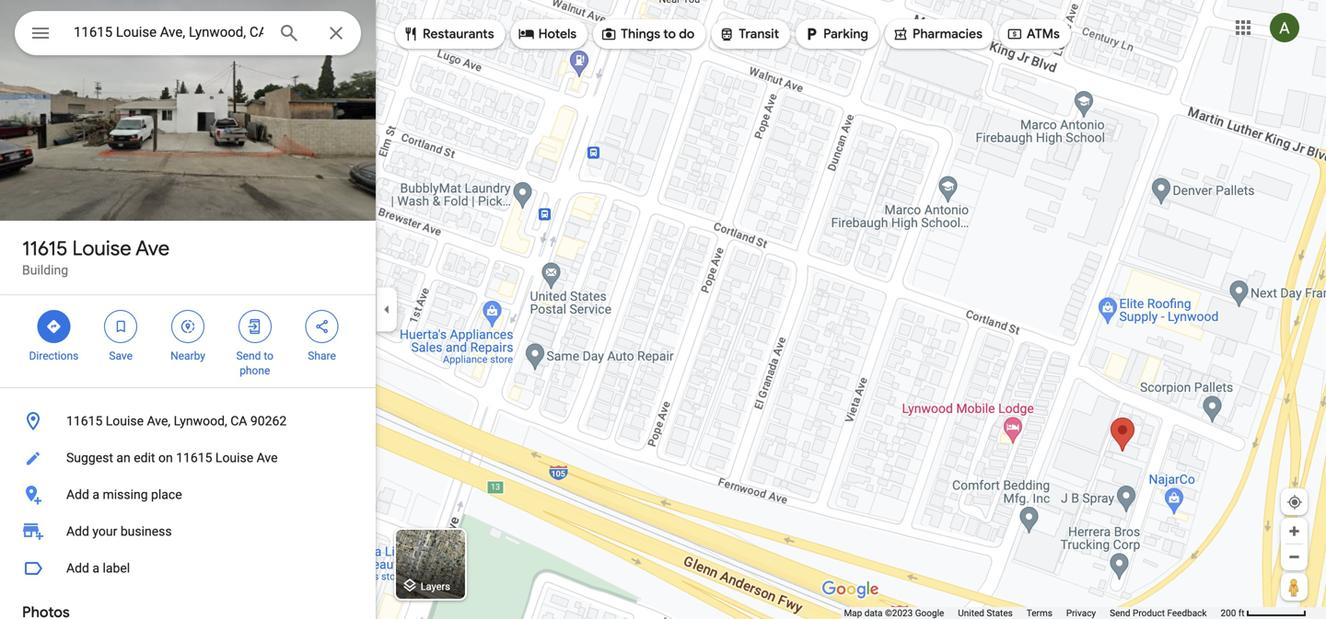 Task type: describe. For each thing, give the bounding box(es) containing it.
©2023
[[885, 608, 913, 619]]

to inside send to phone
[[264, 350, 274, 363]]

add for add your business
[[66, 525, 89, 540]]

map data ©2023 google
[[844, 608, 944, 619]]

send product feedback
[[1110, 608, 1207, 619]]

terms button
[[1027, 608, 1053, 620]]

united states button
[[958, 608, 1013, 620]]

map
[[844, 608, 862, 619]]


[[1007, 24, 1023, 44]]


[[113, 317, 129, 337]]

200 ft
[[1221, 608, 1245, 619]]

 transit
[[719, 24, 779, 44]]

states
[[987, 608, 1013, 619]]


[[29, 20, 52, 47]]

show your location image
[[1287, 495, 1303, 511]]


[[601, 24, 617, 44]]

90262
[[250, 414, 287, 429]]

feedback
[[1168, 608, 1207, 619]]

200
[[1221, 608, 1236, 619]]

lynwood,
[[174, 414, 227, 429]]

things
[[621, 26, 661, 42]]

 atms
[[1007, 24, 1060, 44]]

google
[[915, 608, 944, 619]]

atms
[[1027, 26, 1060, 42]]


[[518, 24, 535, 44]]

 restaurants
[[403, 24, 494, 44]]

business
[[120, 525, 172, 540]]

actions for 11615 louise ave region
[[0, 296, 376, 388]]

send to phone
[[236, 350, 274, 378]]

data
[[865, 608, 883, 619]]


[[893, 24, 909, 44]]

nearby
[[170, 350, 205, 363]]

directions
[[29, 350, 79, 363]]

zoom out image
[[1288, 551, 1302, 565]]

pharmacies
[[913, 26, 983, 42]]

11615 inside button
[[176, 451, 212, 466]]

add a missing place
[[66, 488, 182, 503]]

share
[[308, 350, 336, 363]]


[[46, 317, 62, 337]]

ave inside 11615 louise ave building
[[135, 236, 170, 262]]

 things to do
[[601, 24, 695, 44]]

louise inside button
[[215, 451, 253, 466]]

11615 louise ave building
[[22, 236, 170, 278]]


[[803, 24, 820, 44]]

louise for ave,
[[106, 414, 144, 429]]

200 ft button
[[1221, 608, 1307, 619]]


[[180, 317, 196, 337]]

suggest an edit on 11615 louise ave
[[66, 451, 278, 466]]

add a label button
[[0, 551, 376, 588]]

do
[[679, 26, 695, 42]]

add a missing place button
[[0, 477, 376, 514]]

 parking
[[803, 24, 869, 44]]

terms
[[1027, 608, 1053, 619]]

collapse side panel image
[[377, 300, 397, 320]]


[[719, 24, 735, 44]]

google maps element
[[0, 0, 1326, 620]]



Task type: vqa. For each thing, say whether or not it's contained in the screenshot.


Task type: locate. For each thing, give the bounding box(es) containing it.
11615 louise ave main content
[[0, 0, 376, 620]]

edit
[[134, 451, 155, 466]]

2 a from the top
[[92, 561, 99, 577]]

11615 inside button
[[66, 414, 103, 429]]

send inside button
[[1110, 608, 1131, 619]]

0 horizontal spatial to
[[264, 350, 274, 363]]

 hotels
[[518, 24, 577, 44]]

to left "do"
[[664, 26, 676, 42]]

to
[[664, 26, 676, 42], [264, 350, 274, 363]]

0 vertical spatial send
[[236, 350, 261, 363]]


[[314, 317, 330, 337]]

None field
[[74, 21, 263, 43]]

parking
[[824, 26, 869, 42]]

ave,
[[147, 414, 171, 429]]

add left your
[[66, 525, 89, 540]]

1 vertical spatial to
[[264, 350, 274, 363]]

add down suggest
[[66, 488, 89, 503]]

add
[[66, 488, 89, 503], [66, 525, 89, 540], [66, 561, 89, 577]]

0 horizontal spatial send
[[236, 350, 261, 363]]

ca
[[230, 414, 247, 429]]

 button
[[15, 11, 66, 59]]

louise inside button
[[106, 414, 144, 429]]

1 horizontal spatial ave
[[257, 451, 278, 466]]

show street view coverage image
[[1281, 574, 1308, 602]]

a for missing
[[92, 488, 99, 503]]

11615 louise ave, lynwood, ca 90262
[[66, 414, 287, 429]]

add a label
[[66, 561, 130, 577]]

a left missing
[[92, 488, 99, 503]]

phone
[[240, 365, 270, 378]]

united
[[958, 608, 985, 619]]

ft
[[1239, 608, 1245, 619]]

your
[[92, 525, 117, 540]]

add for add a label
[[66, 561, 89, 577]]

louise down the "ca"
[[215, 451, 253, 466]]

send for send to phone
[[236, 350, 261, 363]]

a for label
[[92, 561, 99, 577]]

1 vertical spatial add
[[66, 525, 89, 540]]

11615 louise ave, lynwood, ca 90262 button
[[0, 403, 376, 440]]

hotels
[[539, 26, 577, 42]]

privacy
[[1067, 608, 1096, 619]]

ave
[[135, 236, 170, 262], [257, 451, 278, 466]]

 search field
[[15, 11, 361, 59]]

zoom in image
[[1288, 525, 1302, 539]]

1 a from the top
[[92, 488, 99, 503]]

11615 up suggest
[[66, 414, 103, 429]]

0 vertical spatial a
[[92, 488, 99, 503]]

label
[[103, 561, 130, 577]]

louise
[[72, 236, 131, 262], [106, 414, 144, 429], [215, 451, 253, 466]]

save
[[109, 350, 133, 363]]

1 vertical spatial 11615
[[66, 414, 103, 429]]

on
[[158, 451, 173, 466]]

send inside send to phone
[[236, 350, 261, 363]]


[[247, 317, 263, 337]]

11615 up building
[[22, 236, 68, 262]]

louise up ''
[[72, 236, 131, 262]]

11615 Louise Ave, Lynwood, CA 90262 field
[[15, 11, 361, 55]]

1 horizontal spatial send
[[1110, 608, 1131, 619]]

an
[[116, 451, 131, 466]]

2 vertical spatial 11615
[[176, 451, 212, 466]]

louise inside 11615 louise ave building
[[72, 236, 131, 262]]

0 vertical spatial ave
[[135, 236, 170, 262]]

ave inside button
[[257, 451, 278, 466]]

add left the label
[[66, 561, 89, 577]]

suggest an edit on 11615 louise ave button
[[0, 440, 376, 477]]

send for send product feedback
[[1110, 608, 1131, 619]]

send product feedback button
[[1110, 608, 1207, 620]]

send
[[236, 350, 261, 363], [1110, 608, 1131, 619]]

3 add from the top
[[66, 561, 89, 577]]

product
[[1133, 608, 1165, 619]]

privacy button
[[1067, 608, 1096, 620]]

a left the label
[[92, 561, 99, 577]]

1 horizontal spatial to
[[664, 26, 676, 42]]

11615 right on
[[176, 451, 212, 466]]

louise left ave,
[[106, 414, 144, 429]]

1 vertical spatial ave
[[257, 451, 278, 466]]

1 vertical spatial send
[[1110, 608, 1131, 619]]

footer containing map data ©2023 google
[[844, 608, 1221, 620]]

0 horizontal spatial ave
[[135, 236, 170, 262]]

0 vertical spatial 11615
[[22, 236, 68, 262]]

building
[[22, 263, 68, 278]]

1 add from the top
[[66, 488, 89, 503]]


[[403, 24, 419, 44]]

place
[[151, 488, 182, 503]]

0 vertical spatial add
[[66, 488, 89, 503]]

suggest
[[66, 451, 113, 466]]

11615 for ave
[[22, 236, 68, 262]]

2 add from the top
[[66, 525, 89, 540]]

add your business
[[66, 525, 172, 540]]

11615
[[22, 236, 68, 262], [66, 414, 103, 429], [176, 451, 212, 466]]

none field inside 11615 louise ave, lynwood, ca 90262 field
[[74, 21, 263, 43]]

restaurants
[[423, 26, 494, 42]]

transit
[[739, 26, 779, 42]]

to up phone
[[264, 350, 274, 363]]

united states
[[958, 608, 1013, 619]]

1 vertical spatial a
[[92, 561, 99, 577]]

footer
[[844, 608, 1221, 620]]

11615 inside 11615 louise ave building
[[22, 236, 68, 262]]

0 vertical spatial to
[[664, 26, 676, 42]]

layers
[[421, 582, 450, 593]]

11615 for ave,
[[66, 414, 103, 429]]

a
[[92, 488, 99, 503], [92, 561, 99, 577]]

2 vertical spatial louise
[[215, 451, 253, 466]]

 pharmacies
[[893, 24, 983, 44]]

add for add a missing place
[[66, 488, 89, 503]]

send left product
[[1110, 608, 1131, 619]]

to inside  things to do
[[664, 26, 676, 42]]

2 vertical spatial add
[[66, 561, 89, 577]]

0 vertical spatial louise
[[72, 236, 131, 262]]

add your business link
[[0, 514, 376, 551]]

google account: angela cha  
(angela.cha@adept.ai) image
[[1270, 13, 1300, 42]]

louise for ave
[[72, 236, 131, 262]]

send up phone
[[236, 350, 261, 363]]

1 vertical spatial louise
[[106, 414, 144, 429]]

footer inside google maps element
[[844, 608, 1221, 620]]

missing
[[103, 488, 148, 503]]



